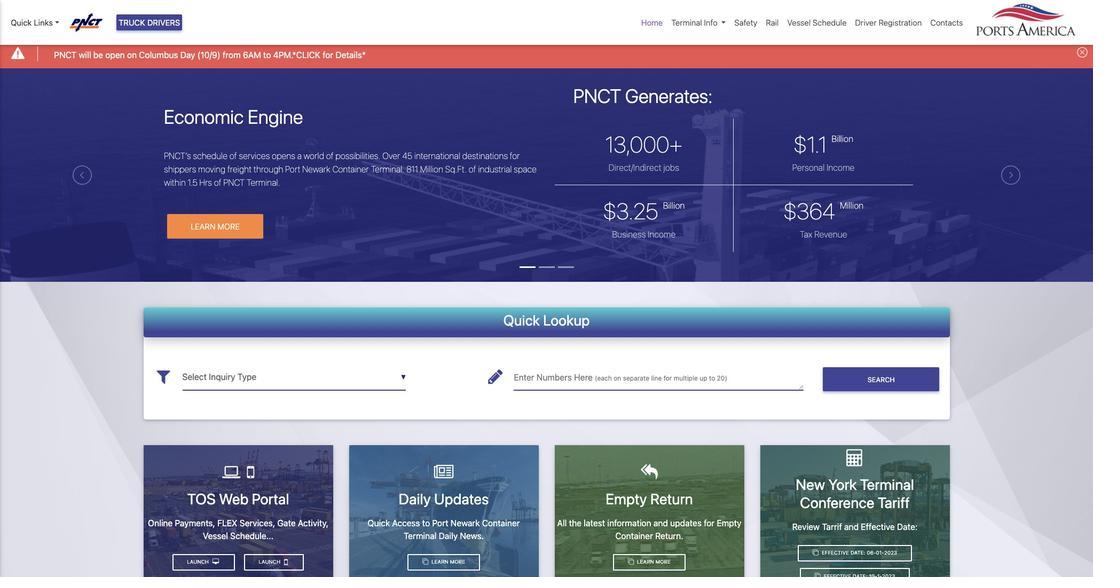 Task type: describe. For each thing, give the bounding box(es) containing it.
terminal info
[[671, 18, 717, 27]]

learn more link for return
[[613, 554, 685, 571]]

for inside all the latest information and updates for empty container return.
[[704, 518, 715, 528]]

tax revenue
[[800, 229, 847, 239]]

clone image for empty
[[628, 559, 634, 565]]

launch for desktop image
[[187, 559, 210, 565]]

vessel schedule link
[[783, 12, 851, 33]]

shippers
[[164, 164, 196, 174]]

conference
[[800, 494, 874, 511]]

6am
[[243, 50, 261, 60]]

container inside quick access to port newark container terminal daily news.
[[482, 518, 520, 528]]

payments,
[[175, 518, 215, 528]]

pnct's
[[164, 151, 191, 161]]

pnct generates:
[[573, 85, 712, 108]]

million inside the pnct's schedule of services opens a world of possibilities.                                 over 45 international destinations for shippers moving freight through port newark container terminal.                                 811 million sq.ft. of industrial space within 1.5 hrs of pnct terminal.
[[420, 164, 443, 174]]

tos
[[187, 490, 216, 508]]

income for $3.25
[[648, 229, 676, 239]]

from
[[223, 50, 241, 60]]

13,000+ direct/indirect jobs
[[605, 131, 683, 172]]

vessel inside online payments, flex services, gate activity, vessel schedule...
[[203, 531, 228, 541]]

billion for $1.1
[[832, 134, 853, 143]]

launch for mobile icon
[[259, 559, 282, 565]]

information
[[607, 518, 651, 528]]

learn more inside 'learn more' button
[[191, 222, 240, 231]]

container inside all the latest information and updates for empty container return.
[[615, 531, 653, 541]]

of up freight
[[229, 151, 237, 161]]

newark inside quick access to port newark container terminal daily news.
[[451, 518, 480, 528]]

gate
[[277, 518, 296, 528]]

driver registration link
[[851, 12, 926, 33]]

updates
[[670, 518, 702, 528]]

empty return
[[606, 490, 693, 508]]

to inside quick access to port newark container terminal daily news.
[[422, 518, 430, 528]]

separate
[[623, 374, 649, 382]]

portal
[[252, 490, 289, 508]]

(each
[[595, 374, 612, 382]]

0 vertical spatial clone image
[[813, 550, 819, 556]]

drivers
[[147, 18, 180, 27]]

revenue
[[814, 229, 847, 239]]

pnct inside the pnct's schedule of services opens a world of possibilities.                                 over 45 international destinations for shippers moving freight through port newark container terminal.                                 811 million sq.ft. of industrial space within 1.5 hrs of pnct terminal.
[[223, 178, 245, 187]]

multiple
[[674, 374, 698, 382]]

world
[[304, 151, 324, 161]]

20)
[[717, 374, 727, 382]]

flex
[[217, 518, 237, 528]]

and inside all the latest information and updates for empty container return.
[[653, 518, 668, 528]]

desktop image
[[212, 559, 219, 565]]

on for columbus
[[127, 50, 137, 60]]

activity,
[[298, 518, 328, 528]]

learn for daily
[[431, 559, 448, 565]]

details*
[[336, 50, 366, 60]]

registration
[[879, 18, 922, 27]]

enter numbers here (each on separate line for multiple up to 20)
[[514, 373, 727, 382]]

truck drivers link
[[116, 14, 182, 31]]

of right world
[[326, 151, 334, 161]]

up
[[700, 374, 707, 382]]

economic engine
[[164, 105, 303, 128]]

date:
[[897, 522, 918, 532]]

tax
[[800, 229, 812, 239]]

1 horizontal spatial terminal
[[671, 18, 702, 27]]

destinations
[[462, 151, 508, 161]]

quick for quick access to port newark container terminal daily news.
[[368, 518, 390, 528]]

for inside alert
[[323, 50, 333, 60]]

quick access to port newark container terminal daily news.
[[368, 518, 520, 541]]

1.5
[[188, 178, 197, 187]]

business income
[[612, 229, 676, 239]]

updates
[[434, 490, 489, 508]]

personal income
[[792, 163, 855, 172]]

811
[[406, 164, 418, 174]]

to for 4pm.*click
[[263, 50, 271, 60]]

newark inside the pnct's schedule of services opens a world of possibilities.                                 over 45 international destinations for shippers moving freight through port newark container terminal.                                 811 million sq.ft. of industrial space within 1.5 hrs of pnct terminal.
[[302, 164, 330, 174]]

freight
[[227, 164, 252, 174]]

web
[[219, 490, 248, 508]]

within
[[164, 178, 186, 187]]

enter
[[514, 373, 534, 382]]

daily inside quick access to port newark container terminal daily news.
[[439, 531, 458, 541]]

on for separate
[[614, 374, 621, 382]]

home link
[[637, 12, 667, 33]]

all
[[557, 518, 567, 528]]

▼
[[401, 373, 406, 381]]

for inside enter numbers here (each on separate line for multiple up to 20)
[[664, 374, 672, 382]]

access
[[392, 518, 420, 528]]

home
[[641, 18, 663, 27]]

york
[[828, 476, 857, 494]]

hrs
[[199, 178, 212, 187]]

return
[[650, 490, 693, 508]]

personal
[[792, 163, 825, 172]]

income for $1.1
[[827, 163, 855, 172]]

effective
[[861, 522, 895, 532]]

pnct for pnct will be open on columbus day (10/9) from 6am to 4pm.*click for details*
[[54, 50, 76, 60]]

terminal inside "new york terminal conference tariff"
[[860, 476, 914, 494]]

terminal inside quick access to port newark container terminal daily news.
[[404, 531, 436, 541]]

safety link
[[730, 12, 762, 33]]

1 vertical spatial terminal.
[[247, 178, 280, 187]]

columbus
[[139, 50, 178, 60]]

0 vertical spatial terminal.
[[371, 164, 404, 174]]

economic
[[164, 105, 244, 128]]

contacts link
[[926, 12, 967, 33]]

truck drivers
[[119, 18, 180, 27]]

return.
[[655, 531, 683, 541]]

the
[[569, 518, 582, 528]]

1 horizontal spatial and
[[844, 522, 859, 532]]

driver registration
[[855, 18, 922, 27]]

$1.1 billion
[[794, 131, 853, 157]]

opens
[[272, 151, 295, 161]]

of right sq.ft.
[[469, 164, 476, 174]]

billion for $3.25
[[663, 201, 685, 210]]

quick links link
[[11, 17, 59, 29]]

direct/indirect
[[609, 163, 661, 172]]

engine
[[248, 105, 303, 128]]

possibilities.
[[336, 151, 381, 161]]

schedule
[[193, 151, 227, 161]]

more inside button
[[217, 222, 240, 231]]

schedule...
[[230, 531, 273, 541]]



Task type: vqa. For each thing, say whether or not it's contained in the screenshot.
Jersey
no



Task type: locate. For each thing, give the bounding box(es) containing it.
space
[[514, 164, 537, 174]]

port down daily updates
[[432, 518, 448, 528]]

learn more for empty return
[[636, 559, 671, 565]]

terminal up the tariff
[[860, 476, 914, 494]]

info
[[704, 18, 717, 27]]

2 horizontal spatial learn
[[637, 559, 654, 565]]

for left details*
[[323, 50, 333, 60]]

daily updates
[[399, 490, 489, 508]]

million inside $364 million
[[840, 201, 863, 210]]

0 horizontal spatial to
[[263, 50, 271, 60]]

1 launch from the left
[[259, 559, 282, 565]]

latest
[[584, 518, 605, 528]]

income down $3.25 billion
[[648, 229, 676, 239]]

pnct for pnct generates:
[[573, 85, 621, 108]]

on right (each
[[614, 374, 621, 382]]

tariff
[[878, 494, 910, 511]]

line
[[651, 374, 662, 382]]

clone image for daily
[[422, 559, 428, 565]]

to right "up"
[[709, 374, 715, 382]]

0 vertical spatial quick
[[11, 18, 32, 27]]

1 vertical spatial newark
[[451, 518, 480, 528]]

$364 million
[[783, 197, 863, 224]]

welcome to port newmark container terminal image
[[0, 68, 1093, 342]]

1 horizontal spatial income
[[827, 163, 855, 172]]

1 vertical spatial port
[[432, 518, 448, 528]]

learn down all the latest information and updates for empty container return.
[[637, 559, 654, 565]]

0 horizontal spatial income
[[648, 229, 676, 239]]

quick lookup
[[503, 312, 590, 329]]

numbers
[[536, 373, 572, 382]]

industrial
[[478, 164, 512, 174]]

1 vertical spatial to
[[709, 374, 715, 382]]

billion down jobs
[[663, 201, 685, 210]]

0 vertical spatial empty
[[606, 490, 647, 508]]

1 vertical spatial daily
[[439, 531, 458, 541]]

None text field
[[182, 364, 406, 390]]

tarrif
[[822, 522, 842, 532]]

1 vertical spatial vessel
[[203, 531, 228, 541]]

2 vertical spatial container
[[615, 531, 653, 541]]

links
[[34, 18, 53, 27]]

quick left access
[[368, 518, 390, 528]]

quick left links
[[11, 18, 32, 27]]

learn more button
[[167, 214, 263, 239]]

0 vertical spatial container
[[332, 164, 369, 174]]

pnct's schedule of services opens a world of possibilities.                                 over 45 international destinations for shippers moving freight through port newark container terminal.                                 811 million sq.ft. of industrial space within 1.5 hrs of pnct terminal.
[[164, 151, 537, 187]]

None text field
[[514, 364, 804, 390]]

0 vertical spatial on
[[127, 50, 137, 60]]

clone image
[[813, 550, 819, 556], [815, 573, 821, 577]]

quick inside quick access to port newark container terminal daily news.
[[368, 518, 390, 528]]

and up return.
[[653, 518, 668, 528]]

to right access
[[422, 518, 430, 528]]

1 horizontal spatial million
[[840, 201, 863, 210]]

open
[[105, 50, 125, 60]]

learn more for daily updates
[[430, 559, 465, 565]]

(10/9)
[[197, 50, 220, 60]]

more
[[217, 222, 240, 231], [450, 559, 465, 565], [655, 559, 671, 565]]

1 horizontal spatial launch
[[259, 559, 282, 565]]

0 horizontal spatial daily
[[399, 490, 431, 508]]

0 vertical spatial terminal
[[671, 18, 702, 27]]

quick links
[[11, 18, 53, 27]]

a
[[297, 151, 302, 161]]

for right updates
[[704, 518, 715, 528]]

vessel right rail in the right top of the page
[[787, 18, 811, 27]]

1 horizontal spatial pnct
[[223, 178, 245, 187]]

$364
[[783, 197, 835, 224]]

1 horizontal spatial newark
[[451, 518, 480, 528]]

vessel down flex
[[203, 531, 228, 541]]

0 horizontal spatial container
[[332, 164, 369, 174]]

launch link down schedule...
[[244, 554, 304, 571]]

2 horizontal spatial pnct
[[573, 85, 621, 108]]

1 vertical spatial terminal
[[860, 476, 914, 494]]

learn more link down quick access to port newark container terminal daily news.
[[408, 554, 480, 571]]

clone image down all the latest information and updates for empty container return.
[[628, 559, 634, 565]]

0 horizontal spatial pnct
[[54, 50, 76, 60]]

here
[[574, 373, 593, 382]]

$3.25
[[603, 197, 658, 224]]

1 vertical spatial income
[[648, 229, 676, 239]]

1 clone image from the left
[[422, 559, 428, 565]]

of
[[229, 151, 237, 161], [326, 151, 334, 161], [469, 164, 476, 174], [214, 178, 221, 187]]

1 horizontal spatial learn
[[431, 559, 448, 565]]

1 horizontal spatial empty
[[717, 518, 741, 528]]

pnct will be open on columbus day (10/9) from 6am to 4pm.*click for details* alert
[[0, 39, 1093, 68]]

1 horizontal spatial billion
[[832, 134, 853, 143]]

pnct inside alert
[[54, 50, 76, 60]]

2 learn more link from the left
[[613, 554, 685, 571]]

1 horizontal spatial clone image
[[628, 559, 634, 565]]

online
[[148, 518, 173, 528]]

pnct
[[54, 50, 76, 60], [573, 85, 621, 108], [223, 178, 245, 187]]

1 horizontal spatial terminal.
[[371, 164, 404, 174]]

terminal info link
[[667, 12, 730, 33]]

for inside the pnct's schedule of services opens a world of possibilities.                                 over 45 international destinations for shippers moving freight through port newark container terminal.                                 811 million sq.ft. of industrial space within 1.5 hrs of pnct terminal.
[[510, 151, 520, 161]]

clone image down quick access to port newark container terminal daily news.
[[422, 559, 428, 565]]

quick for quick lookup
[[503, 312, 540, 329]]

lookup
[[543, 312, 590, 329]]

empty up information
[[606, 490, 647, 508]]

1 learn more link from the left
[[408, 554, 480, 571]]

empty inside all the latest information and updates for empty container return.
[[717, 518, 741, 528]]

pnct will be open on columbus day (10/9) from 6am to 4pm.*click for details* link
[[54, 48, 366, 61]]

0 horizontal spatial learn
[[191, 222, 215, 231]]

launch left mobile icon
[[259, 559, 282, 565]]

news.
[[460, 531, 484, 541]]

0 horizontal spatial million
[[420, 164, 443, 174]]

of right hrs
[[214, 178, 221, 187]]

0 horizontal spatial vessel
[[203, 531, 228, 541]]

1 vertical spatial empty
[[717, 518, 741, 528]]

0 horizontal spatial empty
[[606, 490, 647, 508]]

terminal.
[[371, 164, 404, 174], [247, 178, 280, 187]]

over
[[382, 151, 400, 161]]

through
[[254, 164, 283, 174]]

1 vertical spatial on
[[614, 374, 621, 382]]

on inside enter numbers here (each on separate line for multiple up to 20)
[[614, 374, 621, 382]]

0 horizontal spatial on
[[127, 50, 137, 60]]

2 horizontal spatial container
[[615, 531, 653, 541]]

2 clone image from the left
[[628, 559, 634, 565]]

0 horizontal spatial terminal.
[[247, 178, 280, 187]]

on right open
[[127, 50, 137, 60]]

and right tarrif
[[844, 522, 859, 532]]

2 horizontal spatial learn more
[[636, 559, 671, 565]]

1 horizontal spatial more
[[450, 559, 465, 565]]

1 horizontal spatial to
[[422, 518, 430, 528]]

1 horizontal spatial learn more
[[430, 559, 465, 565]]

contacts
[[930, 18, 963, 27]]

$1.1
[[794, 131, 827, 157]]

2 horizontal spatial more
[[655, 559, 671, 565]]

1 vertical spatial quick
[[503, 312, 540, 329]]

daily up access
[[399, 490, 431, 508]]

sq.ft.
[[445, 164, 467, 174]]

billion inside $1.1 billion
[[832, 134, 853, 143]]

0 horizontal spatial launch link
[[172, 554, 235, 571]]

0 vertical spatial million
[[420, 164, 443, 174]]

2 vertical spatial to
[[422, 518, 430, 528]]

terminal. down through
[[247, 178, 280, 187]]

container up news.
[[482, 518, 520, 528]]

driver
[[855, 18, 877, 27]]

safety
[[734, 18, 757, 27]]

0 horizontal spatial billion
[[663, 201, 685, 210]]

learn more down return.
[[636, 559, 671, 565]]

newark up news.
[[451, 518, 480, 528]]

0 vertical spatial income
[[827, 163, 855, 172]]

0 vertical spatial port
[[285, 164, 300, 174]]

port down the a
[[285, 164, 300, 174]]

2 horizontal spatial to
[[709, 374, 715, 382]]

international
[[414, 151, 460, 161]]

0 vertical spatial vessel
[[787, 18, 811, 27]]

0 vertical spatial pnct
[[54, 50, 76, 60]]

terminal. down 'over'
[[371, 164, 404, 174]]

learn down quick access to port newark container terminal daily news.
[[431, 559, 448, 565]]

1 horizontal spatial learn more link
[[613, 554, 685, 571]]

1 vertical spatial clone image
[[815, 573, 821, 577]]

schedule
[[813, 18, 847, 27]]

learn more link for updates
[[408, 554, 480, 571]]

0 horizontal spatial quick
[[11, 18, 32, 27]]

empty
[[606, 490, 647, 508], [717, 518, 741, 528]]

close image
[[1077, 47, 1088, 58]]

1 horizontal spatial container
[[482, 518, 520, 528]]

container inside the pnct's schedule of services opens a world of possibilities.                                 over 45 international destinations for shippers moving freight through port newark container terminal.                                 811 million sq.ft. of industrial space within 1.5 hrs of pnct terminal.
[[332, 164, 369, 174]]

learn more down hrs
[[191, 222, 240, 231]]

2 launch link from the left
[[172, 554, 235, 571]]

2 vertical spatial pnct
[[223, 178, 245, 187]]

generates:
[[625, 85, 712, 108]]

0 horizontal spatial learn more
[[191, 222, 240, 231]]

new york terminal conference tariff
[[796, 476, 914, 511]]

all the latest information and updates for empty container return.
[[557, 518, 741, 541]]

will
[[79, 50, 91, 60]]

terminal down access
[[404, 531, 436, 541]]

billion right '$1.1'
[[832, 134, 853, 143]]

0 horizontal spatial and
[[653, 518, 668, 528]]

daily left news.
[[439, 531, 458, 541]]

0 horizontal spatial port
[[285, 164, 300, 174]]

1 vertical spatial million
[[840, 201, 863, 210]]

launch left desktop image
[[187, 559, 210, 565]]

$3.25 billion
[[603, 197, 685, 224]]

0 horizontal spatial clone image
[[422, 559, 428, 565]]

for up space at top
[[510, 151, 520, 161]]

1 horizontal spatial port
[[432, 518, 448, 528]]

quick left lookup
[[503, 312, 540, 329]]

container down possibilities.
[[332, 164, 369, 174]]

tos web portal
[[187, 490, 289, 508]]

day
[[180, 50, 195, 60]]

new
[[796, 476, 825, 494]]

learn more link down all the latest information and updates for empty container return.
[[613, 554, 685, 571]]

for right line
[[664, 374, 672, 382]]

45
[[402, 151, 412, 161]]

2 horizontal spatial quick
[[503, 312, 540, 329]]

1 horizontal spatial launch link
[[244, 554, 304, 571]]

4pm.*click
[[273, 50, 320, 60]]

13,000+
[[605, 131, 683, 157]]

1 horizontal spatial quick
[[368, 518, 390, 528]]

0 vertical spatial to
[[263, 50, 271, 60]]

port inside the pnct's schedule of services opens a world of possibilities.                                 over 45 international destinations for shippers moving freight through port newark container terminal.                                 811 million sq.ft. of industrial space within 1.5 hrs of pnct terminal.
[[285, 164, 300, 174]]

0 horizontal spatial more
[[217, 222, 240, 231]]

learn for empty
[[637, 559, 654, 565]]

0 horizontal spatial launch
[[187, 559, 210, 565]]

1 launch link from the left
[[244, 554, 304, 571]]

0 vertical spatial daily
[[399, 490, 431, 508]]

to
[[263, 50, 271, 60], [709, 374, 715, 382], [422, 518, 430, 528]]

newark
[[302, 164, 330, 174], [451, 518, 480, 528]]

more for empty return
[[655, 559, 671, 565]]

1 horizontal spatial vessel
[[787, 18, 811, 27]]

launch
[[259, 559, 282, 565], [187, 559, 210, 565]]

learn inside button
[[191, 222, 215, 231]]

to right 6am
[[263, 50, 271, 60]]

newark down world
[[302, 164, 330, 174]]

0 vertical spatial newark
[[302, 164, 330, 174]]

container
[[332, 164, 369, 174], [482, 518, 520, 528], [615, 531, 653, 541]]

2 vertical spatial terminal
[[404, 531, 436, 541]]

1 horizontal spatial daily
[[439, 531, 458, 541]]

services,
[[240, 518, 275, 528]]

port inside quick access to port newark container terminal daily news.
[[432, 518, 448, 528]]

online payments, flex services, gate activity, vessel schedule...
[[148, 518, 328, 541]]

to for 20)
[[709, 374, 715, 382]]

million up revenue
[[840, 201, 863, 210]]

business
[[612, 229, 646, 239]]

learn more down quick access to port newark container terminal daily news.
[[430, 559, 465, 565]]

2 vertical spatial quick
[[368, 518, 390, 528]]

rail
[[766, 18, 779, 27]]

1 vertical spatial pnct
[[573, 85, 621, 108]]

2 launch from the left
[[187, 559, 210, 565]]

0 horizontal spatial newark
[[302, 164, 330, 174]]

income down $1.1 billion
[[827, 163, 855, 172]]

launch link
[[244, 554, 304, 571], [172, 554, 235, 571]]

to inside enter numbers here (each on separate line for multiple up to 20)
[[709, 374, 715, 382]]

million down international at the left top of page
[[420, 164, 443, 174]]

0 vertical spatial billion
[[832, 134, 853, 143]]

port
[[285, 164, 300, 174], [432, 518, 448, 528]]

learn down hrs
[[191, 222, 215, 231]]

terminal left info
[[671, 18, 702, 27]]

quick for quick links
[[11, 18, 32, 27]]

container down information
[[615, 531, 653, 541]]

review tarrif and effective date:
[[792, 522, 918, 532]]

0 horizontal spatial terminal
[[404, 531, 436, 541]]

launch link down the payments,
[[172, 554, 235, 571]]

mobile image
[[284, 558, 288, 566]]

daily
[[399, 490, 431, 508], [439, 531, 458, 541]]

1 horizontal spatial on
[[614, 374, 621, 382]]

clone image
[[422, 559, 428, 565], [628, 559, 634, 565]]

2 horizontal spatial terminal
[[860, 476, 914, 494]]

to inside alert
[[263, 50, 271, 60]]

1 vertical spatial billion
[[663, 201, 685, 210]]

on inside alert
[[127, 50, 137, 60]]

empty right updates
[[717, 518, 741, 528]]

more for daily updates
[[450, 559, 465, 565]]

0 horizontal spatial learn more link
[[408, 554, 480, 571]]

billion inside $3.25 billion
[[663, 201, 685, 210]]

vessel
[[787, 18, 811, 27], [203, 531, 228, 541]]

1 vertical spatial container
[[482, 518, 520, 528]]



